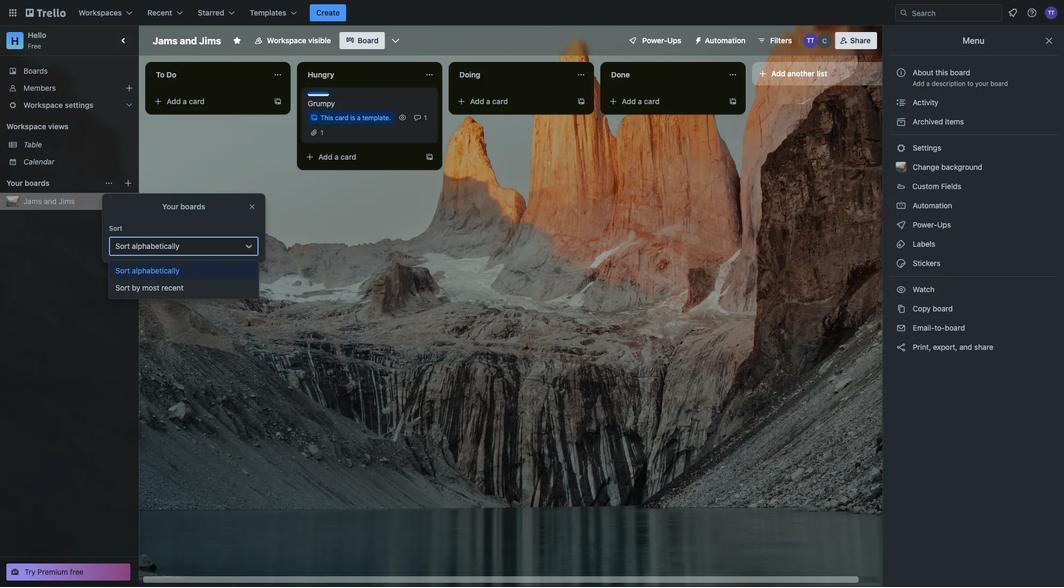 Task type: locate. For each thing, give the bounding box(es) containing it.
0 vertical spatial sort alphabetically
[[115, 242, 180, 251]]

sm image inside email-to-board link
[[896, 323, 907, 334]]

3 sm image from the top
[[896, 200, 907, 211]]

back to home image
[[26, 4, 66, 21]]

0 vertical spatial jams
[[153, 35, 178, 46]]

1 horizontal spatial jams and jims
[[153, 35, 221, 46]]

to-
[[935, 324, 945, 332]]

workspace down members
[[24, 101, 63, 110]]

1 horizontal spatial jims
[[199, 35, 221, 46]]

0 horizontal spatial jams
[[24, 197, 42, 206]]

0 vertical spatial your
[[6, 179, 23, 188]]

a down this card is a template.
[[335, 153, 339, 161]]

visible
[[309, 36, 331, 45]]

Search field
[[909, 5, 1002, 21]]

1
[[424, 114, 427, 121], [321, 129, 324, 136]]

jims inside jams and jims text box
[[199, 35, 221, 46]]

workspace settings button
[[0, 97, 139, 114]]

2 vertical spatial and
[[960, 343, 973, 352]]

add
[[772, 69, 786, 78], [913, 80, 925, 87], [167, 97, 181, 106], [470, 97, 484, 106], [622, 97, 636, 106], [319, 153, 333, 161]]

jams down recent popup button
[[153, 35, 178, 46]]

your boards
[[6, 179, 50, 188], [162, 202, 205, 211]]

jims left star or unstar board image
[[199, 35, 221, 46]]

sm image inside "copy board" link
[[896, 304, 907, 314]]

ups down automation link
[[938, 220, 952, 229]]

to
[[156, 70, 165, 79]]

0 vertical spatial 1
[[424, 114, 427, 121]]

add another list
[[772, 69, 828, 78]]

0 horizontal spatial your
[[6, 179, 23, 188]]

1 vertical spatial power-
[[913, 220, 938, 229]]

1 vertical spatial jims
[[59, 197, 75, 206]]

recent button
[[141, 4, 189, 21]]

2 sm image from the top
[[896, 143, 907, 153]]

jams and jims link
[[24, 196, 120, 207]]

sm image left email- at the right
[[896, 323, 907, 334]]

0 vertical spatial boards
[[25, 179, 50, 188]]

share button
[[836, 32, 878, 49]]

a for to do
[[183, 97, 187, 106]]

sm image
[[896, 117, 907, 127], [896, 143, 907, 153], [896, 200, 907, 211], [896, 220, 907, 230], [896, 258, 907, 269], [896, 284, 907, 295], [896, 342, 907, 353]]

add a card down this
[[319, 153, 357, 161]]

1 horizontal spatial and
[[180, 35, 197, 46]]

stickers link
[[890, 255, 1058, 272]]

doing
[[460, 70, 481, 79]]

0 vertical spatial your boards
[[6, 179, 50, 188]]

7 sm image from the top
[[896, 342, 907, 353]]

0 vertical spatial power-
[[643, 36, 668, 45]]

email-to-board
[[911, 324, 966, 332]]

workspace up table
[[6, 122, 46, 131]]

a down about at the top of page
[[927, 80, 930, 87]]

print, export, and share link
[[890, 339, 1058, 356]]

add a card button down doing text box
[[453, 93, 573, 110]]

template.
[[363, 114, 391, 121]]

workspace views
[[6, 122, 68, 131]]

sm image inside print, export, and share link
[[896, 342, 907, 353]]

sm image inside activity link
[[896, 97, 907, 108]]

sm image inside power-ups link
[[896, 220, 907, 230]]

sm image
[[690, 32, 705, 47], [896, 97, 907, 108], [896, 239, 907, 250], [896, 304, 907, 314], [896, 323, 907, 334]]

settings link
[[890, 139, 1058, 157]]

add a card button down this card is a template.
[[301, 149, 421, 166]]

add a card button
[[150, 93, 269, 110], [453, 93, 573, 110], [605, 93, 725, 110], [301, 149, 421, 166]]

add inside about this board add a description to your board
[[913, 80, 925, 87]]

to
[[968, 80, 974, 87]]

card down the to do text field
[[189, 97, 205, 106]]

1 vertical spatial power-ups
[[911, 220, 954, 229]]

workspace inside workspace settings popup button
[[24, 101, 63, 110]]

boards
[[25, 179, 50, 188], [180, 202, 205, 211]]

jams inside text box
[[153, 35, 178, 46]]

a inside about this board add a description to your board
[[927, 80, 930, 87]]

1 horizontal spatial 1
[[424, 114, 427, 121]]

create from template… image
[[577, 97, 586, 106]]

board inside "copy board" link
[[933, 304, 953, 313]]

try premium free
[[25, 568, 84, 577]]

1 vertical spatial sort alphabetically
[[115, 266, 180, 275]]

sm image inside settings 'link'
[[896, 143, 907, 153]]

board right your
[[991, 80, 1009, 87]]

1 horizontal spatial your boards
[[162, 202, 205, 211]]

copy board link
[[890, 300, 1058, 317]]

sm image inside watch link
[[896, 284, 907, 295]]

2 horizontal spatial create from template… image
[[729, 97, 738, 106]]

a for done
[[638, 97, 642, 106]]

add a card down doing
[[470, 97, 508, 106]]

add down done
[[622, 97, 636, 106]]

print,
[[913, 343, 932, 352]]

power- up the done text box
[[643, 36, 668, 45]]

a down doing text box
[[486, 97, 491, 106]]

sm image for automation
[[896, 200, 907, 211]]

filters button
[[755, 32, 796, 49]]

menu
[[963, 36, 985, 46]]

board inside email-to-board link
[[945, 324, 966, 332]]

1 vertical spatial jams and jims
[[24, 197, 75, 206]]

1 down this
[[321, 129, 324, 136]]

2 horizontal spatial and
[[960, 343, 973, 352]]

hello free
[[28, 31, 46, 50]]

jams
[[153, 35, 178, 46], [24, 197, 42, 206]]

jams and jims inside text box
[[153, 35, 221, 46]]

1 sm image from the top
[[896, 117, 907, 127]]

automation left filters button
[[705, 36, 746, 45]]

sm image left activity
[[896, 97, 907, 108]]

0 horizontal spatial automation
[[705, 36, 746, 45]]

add down do
[[167, 97, 181, 106]]

workspace for workspace views
[[6, 122, 46, 131]]

card
[[189, 97, 205, 106], [493, 97, 508, 106], [644, 97, 660, 106], [335, 114, 349, 121], [341, 153, 357, 161]]

a down the to do text field
[[183, 97, 187, 106]]

0 horizontal spatial power-
[[643, 36, 668, 45]]

add down about at the top of page
[[913, 80, 925, 87]]

add a card
[[167, 97, 205, 106], [470, 97, 508, 106], [622, 97, 660, 106], [319, 153, 357, 161]]

Hungry text field
[[301, 66, 419, 83]]

0 vertical spatial automation
[[705, 36, 746, 45]]

1 vertical spatial workspace
[[24, 101, 63, 110]]

card for doing
[[493, 97, 508, 106]]

a
[[927, 80, 930, 87], [183, 97, 187, 106], [486, 97, 491, 106], [638, 97, 642, 106], [357, 114, 361, 121], [335, 153, 339, 161]]

4 sm image from the top
[[896, 220, 907, 230]]

2 alphabetically from the top
[[132, 266, 180, 275]]

filters
[[771, 36, 792, 45]]

and inside jams and jims link
[[44, 197, 57, 206]]

and down the your boards with 1 items element
[[44, 197, 57, 206]]

print, export, and share
[[911, 343, 994, 352]]

0 horizontal spatial create from template… image
[[274, 97, 282, 106]]

sm image inside archived items link
[[896, 117, 907, 127]]

card down 'is'
[[341, 153, 357, 161]]

try premium free button
[[6, 564, 130, 581]]

0 vertical spatial power-ups
[[643, 36, 682, 45]]

ups inside button
[[668, 36, 682, 45]]

create from template… image for hungry
[[425, 153, 434, 161]]

1 vertical spatial jams
[[24, 197, 42, 206]]

1 alphabetically from the top
[[132, 242, 180, 251]]

sm image for print, export, and share
[[896, 342, 907, 353]]

ups
[[668, 36, 682, 45], [938, 220, 952, 229]]

0 vertical spatial jams and jims
[[153, 35, 221, 46]]

1 vertical spatial your
[[162, 202, 179, 211]]

activity link
[[890, 94, 1058, 111]]

sm image right power-ups button
[[690, 32, 705, 47]]

boards
[[24, 67, 48, 75]]

0 horizontal spatial power-ups
[[643, 36, 682, 45]]

add for done
[[622, 97, 636, 106]]

workspace inside the workspace visible button
[[267, 36, 307, 45]]

calendar link
[[24, 157, 133, 167]]

1 horizontal spatial jams
[[153, 35, 178, 46]]

a down the done text box
[[638, 97, 642, 106]]

workspace visible
[[267, 36, 331, 45]]

0 horizontal spatial jims
[[59, 197, 75, 206]]

0 vertical spatial jims
[[199, 35, 221, 46]]

and down recent popup button
[[180, 35, 197, 46]]

board up the to- at bottom right
[[933, 304, 953, 313]]

change
[[913, 163, 940, 172]]

1 vertical spatial automation
[[911, 201, 953, 210]]

power- up labels
[[913, 220, 938, 229]]

workspace down the templates dropdown button
[[267, 36, 307, 45]]

add down doing
[[470, 97, 484, 106]]

create from template… image
[[274, 97, 282, 106], [729, 97, 738, 106], [425, 153, 434, 161]]

boards link
[[0, 63, 139, 80]]

background
[[942, 163, 983, 172]]

a for hungry
[[335, 153, 339, 161]]

description
[[932, 80, 966, 87]]

close popover image
[[248, 203, 257, 211]]

0 vertical spatial alphabetically
[[132, 242, 180, 251]]

power-
[[643, 36, 668, 45], [913, 220, 938, 229]]

6 sm image from the top
[[896, 284, 907, 295]]

terry turtle (terryturtle) image
[[1045, 6, 1058, 19]]

add a card button down the done text box
[[605, 93, 725, 110]]

0 horizontal spatial 1
[[321, 129, 324, 136]]

sm image inside stickers link
[[896, 258, 907, 269]]

jims
[[199, 35, 221, 46], [59, 197, 75, 206]]

1 horizontal spatial ups
[[938, 220, 952, 229]]

sm image left labels
[[896, 239, 907, 250]]

automation link
[[890, 197, 1058, 214]]

power-ups up labels
[[911, 220, 954, 229]]

1 horizontal spatial automation
[[911, 201, 953, 210]]

0 horizontal spatial ups
[[668, 36, 682, 45]]

add down this
[[319, 153, 333, 161]]

Board name text field
[[148, 32, 227, 49]]

jams and jims down the your boards with 1 items element
[[24, 197, 75, 206]]

add for hungry
[[319, 153, 333, 161]]

sm image inside automation link
[[896, 200, 907, 211]]

search image
[[900, 9, 909, 17]]

watch
[[911, 285, 937, 294]]

ups up the done text box
[[668, 36, 682, 45]]

1 horizontal spatial your
[[162, 202, 179, 211]]

jams and jims
[[153, 35, 221, 46], [24, 197, 75, 206]]

h
[[11, 34, 19, 47]]

workspace
[[267, 36, 307, 45], [24, 101, 63, 110], [6, 122, 46, 131]]

2 vertical spatial workspace
[[6, 122, 46, 131]]

by
[[132, 284, 140, 292]]

alphabetically
[[132, 242, 180, 251], [132, 266, 180, 275]]

sm image inside labels link
[[896, 239, 907, 250]]

board
[[951, 68, 971, 77], [991, 80, 1009, 87], [933, 304, 953, 313], [945, 324, 966, 332]]

sm image for archived items
[[896, 117, 907, 127]]

create button
[[310, 4, 346, 21]]

add a card down done
[[622, 97, 660, 106]]

1 vertical spatial alphabetically
[[132, 266, 180, 275]]

2 sort alphabetically from the top
[[115, 266, 180, 275]]

a right 'is'
[[357, 114, 361, 121]]

hello link
[[28, 31, 46, 40]]

1 vertical spatial and
[[44, 197, 57, 206]]

jams and jims down recent popup button
[[153, 35, 221, 46]]

sm image for watch
[[896, 284, 907, 295]]

your boards with 1 items element
[[6, 177, 99, 190]]

1 horizontal spatial create from template… image
[[425, 153, 434, 161]]

card down the done text box
[[644, 97, 660, 106]]

about this board add a description to your board
[[913, 68, 1009, 87]]

1 vertical spatial boards
[[180, 202, 205, 211]]

0 vertical spatial and
[[180, 35, 197, 46]]

templates
[[250, 8, 286, 17]]

power-ups up the done text box
[[643, 36, 682, 45]]

jims down the your boards with 1 items element
[[59, 197, 75, 206]]

try
[[25, 568, 35, 577]]

1 vertical spatial 1
[[321, 129, 324, 136]]

change background
[[911, 163, 983, 172]]

5 sm image from the top
[[896, 258, 907, 269]]

views
[[48, 122, 68, 131]]

sm image inside automation button
[[690, 32, 705, 47]]

sm image left copy
[[896, 304, 907, 314]]

add a card button down the to do text field
[[150, 93, 269, 110]]

open information menu image
[[1027, 7, 1038, 18]]

starred button
[[192, 4, 241, 21]]

0 vertical spatial ups
[[668, 36, 682, 45]]

Done text field
[[605, 66, 723, 83]]

hungry
[[308, 70, 334, 79]]

and left 'share'
[[960, 343, 973, 352]]

0 horizontal spatial and
[[44, 197, 57, 206]]

automation inside button
[[705, 36, 746, 45]]

automation down custom fields
[[911, 201, 953, 210]]

To Do text field
[[150, 66, 267, 83]]

chestercheeetah (chestercheeetah) image
[[818, 33, 833, 48]]

sort
[[109, 224, 122, 232], [115, 242, 130, 251], [115, 266, 130, 275], [115, 284, 130, 292]]

board up print, export, and share
[[945, 324, 966, 332]]

card for done
[[644, 97, 660, 106]]

premium
[[38, 568, 68, 577]]

add a card down do
[[167, 97, 205, 106]]

0 vertical spatial workspace
[[267, 36, 307, 45]]

is
[[350, 114, 355, 121]]

customize views image
[[391, 35, 401, 46]]

your
[[976, 80, 989, 87]]

add a card for doing
[[470, 97, 508, 106]]

1 horizontal spatial power-
[[913, 220, 938, 229]]

settings
[[911, 144, 942, 152]]

jams down the your boards with 1 items element
[[24, 197, 42, 206]]

1 right the template.
[[424, 114, 427, 121]]

card down doing text box
[[493, 97, 508, 106]]

1 horizontal spatial boards
[[180, 202, 205, 211]]



Task type: vqa. For each thing, say whether or not it's contained in the screenshot.
Stickers link
yes



Task type: describe. For each thing, give the bounding box(es) containing it.
your boards menu image
[[105, 179, 113, 188]]

card for hungry
[[341, 153, 357, 161]]

add a card for hungry
[[319, 153, 357, 161]]

card for to do
[[189, 97, 205, 106]]

add a card for done
[[622, 97, 660, 106]]

to do
[[156, 70, 176, 79]]

share
[[851, 36, 871, 45]]

hello
[[28, 31, 46, 40]]

and inside jams and jims text box
[[180, 35, 197, 46]]

copy board
[[911, 304, 953, 313]]

free
[[28, 42, 41, 50]]

board link
[[340, 32, 385, 49]]

sm image for copy board
[[896, 304, 907, 314]]

most
[[142, 284, 160, 292]]

recent
[[162, 284, 184, 292]]

export,
[[934, 343, 958, 352]]

fields
[[942, 182, 962, 191]]

email-to-board link
[[890, 320, 1058, 337]]

jims inside jams and jims link
[[59, 197, 75, 206]]

workspace navigation collapse icon image
[[117, 33, 131, 48]]

sm image for email-to-board
[[896, 323, 907, 334]]

change background link
[[890, 159, 1058, 176]]

done
[[611, 70, 630, 79]]

workspace settings
[[24, 101, 93, 110]]

1 vertical spatial ups
[[938, 220, 952, 229]]

terry turtle (terryturtle) image
[[804, 33, 819, 48]]

a for doing
[[486, 97, 491, 106]]

and inside print, export, and share link
[[960, 343, 973, 352]]

members
[[24, 84, 56, 92]]

labels link
[[890, 236, 1058, 253]]

create
[[316, 8, 340, 17]]

sm image for settings
[[896, 143, 907, 153]]

archived items link
[[890, 113, 1058, 130]]

1 sort alphabetically from the top
[[115, 242, 180, 251]]

table link
[[24, 139, 133, 150]]

calendar
[[24, 157, 55, 166]]

sm image for stickers
[[896, 258, 907, 269]]

board
[[358, 36, 379, 45]]

stickers
[[911, 259, 941, 268]]

this card is a template.
[[321, 114, 391, 121]]

1 vertical spatial your boards
[[162, 202, 205, 211]]

recent
[[148, 8, 172, 17]]

about
[[913, 68, 934, 77]]

copy
[[913, 304, 931, 313]]

board up to
[[951, 68, 971, 77]]

sm image for power-ups
[[896, 220, 907, 230]]

workspace visible button
[[248, 32, 338, 49]]

workspace for workspace visible
[[267, 36, 307, 45]]

share
[[975, 343, 994, 352]]

custom fields button
[[890, 178, 1058, 195]]

settings
[[65, 101, 93, 110]]

another
[[788, 69, 815, 78]]

custom
[[913, 182, 940, 191]]

Doing text field
[[453, 66, 571, 83]]

create from template… image for to do
[[274, 97, 282, 106]]

add left another
[[772, 69, 786, 78]]

sort by most recent
[[115, 284, 184, 292]]

starred
[[198, 8, 224, 17]]

archived items
[[911, 117, 965, 126]]

sm image for activity
[[896, 97, 907, 108]]

0 horizontal spatial your boards
[[6, 179, 50, 188]]

workspaces
[[79, 8, 122, 17]]

grumpy
[[308, 99, 335, 108]]

switch to… image
[[7, 7, 18, 18]]

this
[[936, 68, 949, 77]]

0 notifications image
[[1007, 6, 1020, 19]]

workspace for workspace settings
[[24, 101, 63, 110]]

add another list button
[[753, 62, 898, 86]]

list
[[817, 69, 828, 78]]

labels
[[911, 240, 936, 249]]

card left 'is'
[[335, 114, 349, 121]]

power-ups button
[[621, 32, 688, 49]]

custom fields
[[913, 182, 962, 191]]

add for to do
[[167, 97, 181, 106]]

primary element
[[0, 0, 1065, 26]]

add a card button for done
[[605, 93, 725, 110]]

add a card button for hungry
[[301, 149, 421, 166]]

color: blue, title: none image
[[308, 92, 329, 96]]

star or unstar board image
[[233, 36, 242, 45]]

add a card button for to do
[[150, 93, 269, 110]]

0 horizontal spatial jams and jims
[[24, 197, 75, 206]]

table
[[24, 140, 42, 149]]

add a card for to do
[[167, 97, 205, 106]]

add a card button for doing
[[453, 93, 573, 110]]

free
[[70, 568, 84, 577]]

archived
[[913, 117, 944, 126]]

templates button
[[244, 4, 304, 21]]

automation button
[[690, 32, 752, 49]]

power-ups link
[[890, 216, 1058, 234]]

h link
[[6, 32, 24, 49]]

workspaces button
[[72, 4, 139, 21]]

members link
[[0, 80, 139, 97]]

sm image for labels
[[896, 239, 907, 250]]

items
[[946, 117, 965, 126]]

1 horizontal spatial power-ups
[[911, 220, 954, 229]]

power- inside button
[[643, 36, 668, 45]]

create from template… image for done
[[729, 97, 738, 106]]

c button
[[818, 33, 833, 48]]

add for doing
[[470, 97, 484, 106]]

0 horizontal spatial boards
[[25, 179, 50, 188]]

add board image
[[124, 179, 133, 188]]

power-ups inside button
[[643, 36, 682, 45]]

do
[[167, 70, 176, 79]]

c
[[823, 37, 827, 44]]

this
[[321, 114, 333, 121]]

grumpy link
[[308, 98, 432, 109]]



